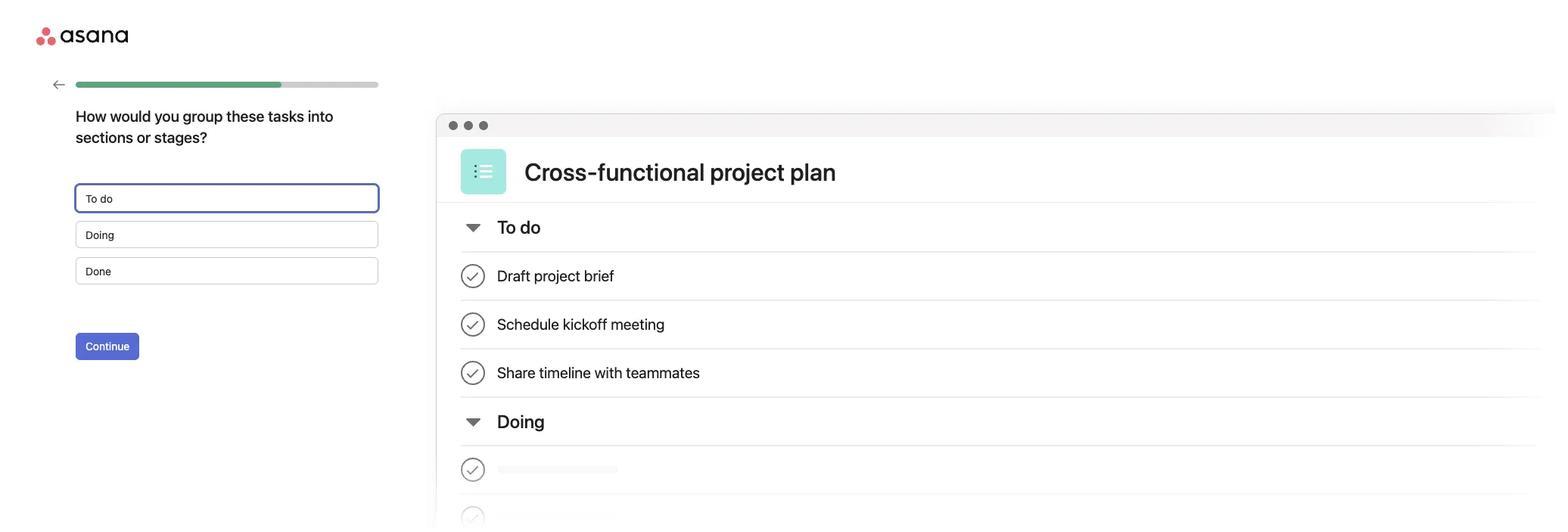 Task type: describe. For each thing, give the bounding box(es) containing it.
into
[[308, 107, 333, 125]]

cross-functional project plan
[[524, 157, 836, 186]]

you
[[155, 107, 179, 125]]

draft project brief cell
[[461, 253, 1555, 300]]

functional
[[598, 157, 705, 186]]

continue button
[[76, 333, 139, 360]]

share
[[497, 364, 536, 381]]

how would you group these tasks into sections or stages? element
[[76, 185, 378, 285]]

kickoff
[[563, 316, 607, 333]]

share timeline with teammates
[[497, 364, 700, 381]]

brief
[[584, 267, 614, 285]]

to do cell
[[461, 203, 553, 251]]

project plan
[[710, 157, 836, 186]]

schedule kickoff meeting
[[497, 316, 665, 333]]

sections
[[76, 129, 133, 146]]

tasks
[[268, 107, 304, 125]]

doing cell
[[461, 398, 557, 445]]

schedule
[[497, 316, 559, 333]]

schedule kickoff meeting cell
[[461, 301, 1555, 348]]

project
[[534, 267, 580, 285]]

these
[[226, 107, 264, 125]]

meeting
[[611, 316, 665, 333]]

draft
[[497, 267, 531, 285]]

asana image
[[36, 27, 128, 45]]



Task type: vqa. For each thing, say whether or not it's contained in the screenshot.
bottom Cell
yes



Task type: locate. For each thing, give the bounding box(es) containing it.
None text field
[[76, 185, 378, 212], [76, 257, 378, 285], [76, 185, 378, 212], [76, 257, 378, 285]]

draft project brief
[[497, 267, 614, 285]]

cross-
[[524, 157, 598, 186]]

teammates
[[626, 364, 700, 381]]

how
[[76, 107, 107, 125]]

share timeline with teammates cell
[[461, 350, 1555, 397]]

group
[[183, 107, 223, 125]]

doing
[[497, 411, 545, 432]]

timeline
[[539, 364, 591, 381]]

1 cell from the top
[[461, 446, 1555, 493]]

would
[[110, 107, 151, 125]]

cell
[[461, 446, 1555, 493], [461, 495, 1555, 528]]

continue
[[86, 340, 130, 353]]

or stages?
[[137, 129, 207, 146]]

None text field
[[76, 221, 378, 248]]

1 vertical spatial cell
[[461, 495, 1555, 528]]

0 vertical spatial cell
[[461, 446, 1555, 493]]

table
[[437, 203, 1555, 528]]

go back image
[[53, 79, 65, 91]]

with
[[595, 364, 622, 381]]

how would you group these tasks into sections or stages?
[[76, 107, 333, 146]]

table containing to do
[[437, 203, 1555, 528]]

to do
[[497, 216, 541, 238]]

listmulticoloricon image
[[474, 163, 493, 181]]

2 cell from the top
[[461, 495, 1555, 528]]



